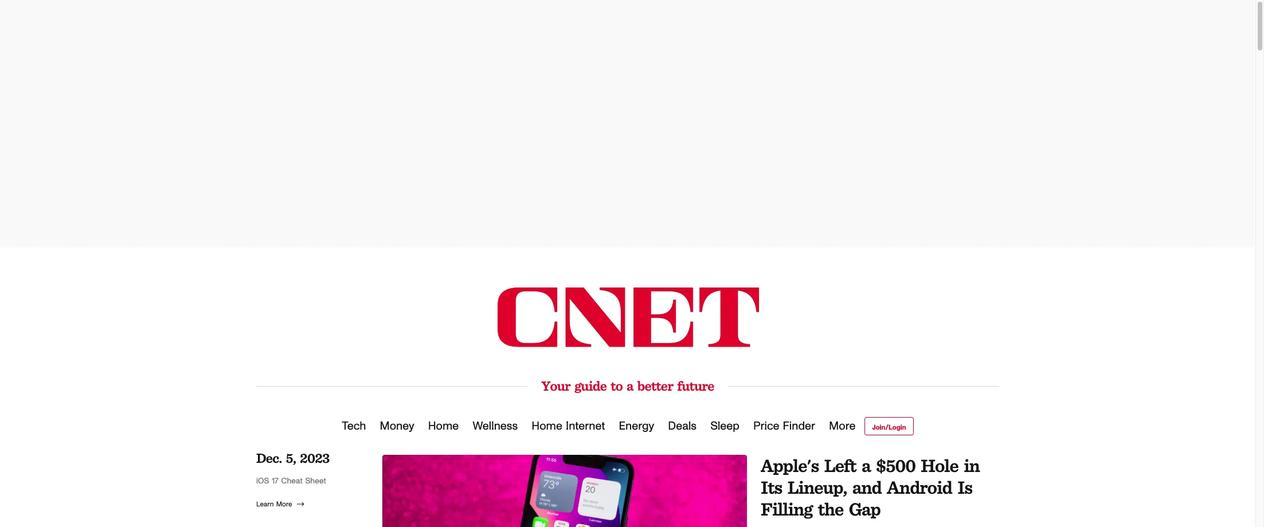 Task type: locate. For each thing, give the bounding box(es) containing it.
2 home from the left
[[532, 421, 562, 432]]

better
[[637, 378, 673, 395]]

hole
[[921, 455, 958, 477]]

left
[[824, 455, 856, 477]]

a right 'left'
[[862, 455, 871, 477]]

0 horizontal spatial home
[[428, 421, 459, 432]]

your guide to a better future
[[541, 378, 714, 395]]

filling
[[761, 498, 813, 521]]

a
[[627, 378, 633, 395], [862, 455, 871, 477]]

home
[[428, 421, 459, 432], [532, 421, 562, 432]]

guide
[[575, 378, 607, 395]]

sheet
[[305, 478, 326, 486]]

price finder
[[753, 421, 815, 432]]

ios 17 cheat sheet
[[256, 478, 326, 486]]

dec. 5, 2023
[[256, 450, 330, 467]]

1 vertical spatial a
[[862, 455, 871, 477]]

home left internet
[[532, 421, 562, 432]]

to
[[611, 378, 623, 395]]

dec.
[[256, 450, 282, 467]]

join/login
[[872, 424, 906, 431]]

1 horizontal spatial a
[[862, 455, 871, 477]]

home internet
[[532, 421, 605, 432]]

1 home from the left
[[428, 421, 459, 432]]

sleep
[[710, 421, 740, 432]]

learn more link
[[256, 497, 369, 513]]

1 horizontal spatial home
[[532, 421, 562, 432]]

2023
[[300, 450, 330, 467]]

home right money
[[428, 421, 459, 432]]

in
[[964, 455, 980, 477]]

0 vertical spatial a
[[627, 378, 633, 395]]

tech
[[342, 421, 366, 432]]

future
[[677, 378, 714, 395]]

energy
[[619, 421, 654, 432]]

a right to
[[627, 378, 633, 395]]

lineup,
[[788, 477, 847, 499]]

5,
[[286, 450, 296, 467]]



Task type: describe. For each thing, give the bounding box(es) containing it.
more
[[829, 421, 856, 432]]

finder
[[783, 421, 815, 432]]

cheat
[[281, 478, 303, 486]]

home for home
[[428, 421, 459, 432]]

ios
[[256, 478, 269, 486]]

your
[[541, 378, 571, 395]]

apple's
[[761, 455, 819, 477]]

and
[[853, 477, 882, 499]]

0 horizontal spatial a
[[627, 378, 633, 395]]

apple's left a $500 hole in its lineup, and android is filling the gap link
[[382, 455, 999, 528]]

learn more
[[256, 501, 292, 508]]

is
[[958, 477, 972, 499]]

wellness
[[473, 421, 518, 432]]

a inside the "apple's left a $500 hole in its lineup, and android is filling the gap"
[[862, 455, 871, 477]]

gap
[[849, 498, 881, 521]]

home for home internet
[[532, 421, 562, 432]]

its
[[761, 477, 782, 499]]

17
[[272, 478, 279, 486]]

learn
[[256, 501, 274, 508]]

internet
[[566, 421, 605, 432]]

more
[[276, 501, 292, 508]]

$500
[[876, 455, 916, 477]]

price
[[753, 421, 780, 432]]

money
[[380, 421, 414, 432]]

price finder link
[[753, 408, 815, 445]]

join/login button
[[865, 418, 914, 436]]

deals
[[668, 421, 697, 432]]

android
[[887, 477, 952, 499]]

the
[[818, 498, 844, 521]]

apple's left a $500 hole in its lineup, and android is filling the gap
[[761, 455, 980, 521]]



Task type: vqa. For each thing, say whether or not it's contained in the screenshot.
the bottom a
yes



